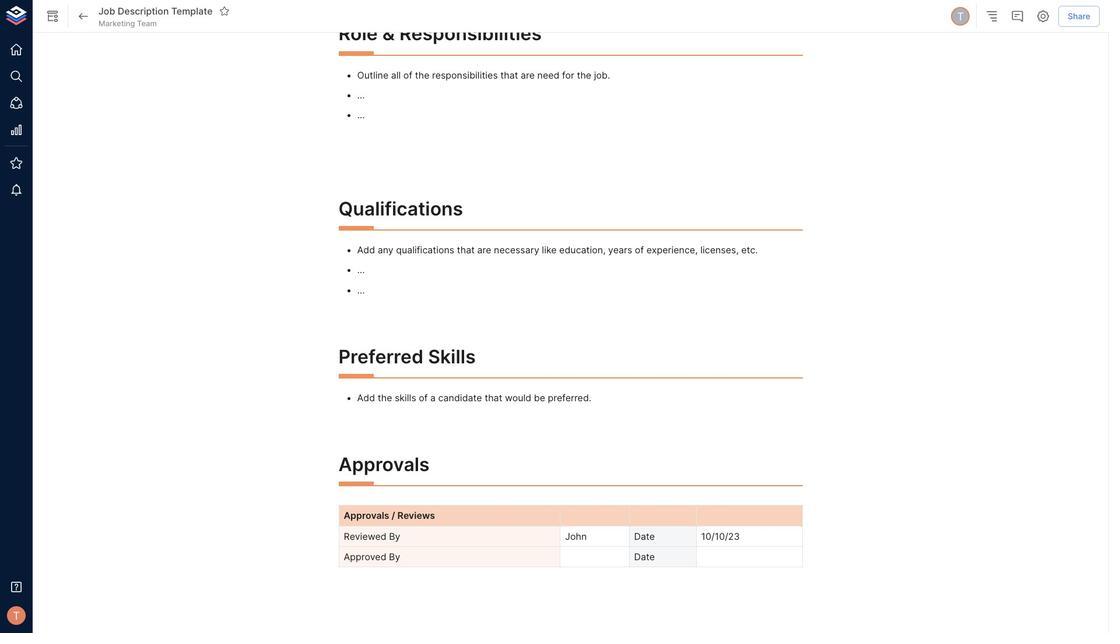 Task type: describe. For each thing, give the bounding box(es) containing it.
outline all of the responsibilities that are need for the job.
[[357, 69, 610, 81]]

1 horizontal spatial the
[[415, 69, 429, 81]]

share button
[[1058, 6, 1100, 27]]

2 … from the top
[[357, 109, 365, 121]]

1 horizontal spatial t button
[[949, 5, 972, 27]]

reviewed by
[[344, 531, 400, 543]]

necessary
[[494, 244, 539, 256]]

approvals for approvals
[[338, 454, 430, 476]]

a
[[430, 392, 436, 404]]

job
[[99, 5, 115, 17]]

/
[[392, 510, 395, 522]]

all
[[391, 69, 401, 81]]

role & responsibilities
[[338, 22, 542, 45]]

preferred skills
[[338, 346, 476, 368]]

qualifications
[[338, 197, 463, 220]]

preferred
[[338, 346, 423, 368]]

approved by
[[344, 552, 400, 563]]

for
[[562, 69, 574, 81]]

date for reviewed by
[[634, 531, 655, 543]]

marketing
[[99, 19, 135, 28]]

t for right t button
[[957, 10, 964, 23]]

0 vertical spatial of
[[403, 69, 412, 81]]

preferred.
[[548, 392, 591, 404]]

go back image
[[76, 9, 90, 23]]

by for reviewed by
[[389, 531, 400, 543]]

date for approved by
[[634, 552, 655, 563]]

skills
[[428, 346, 476, 368]]

education,
[[559, 244, 606, 256]]

approvals for approvals / reviews
[[344, 510, 389, 522]]

0 vertical spatial are
[[521, 69, 535, 81]]

show wiki image
[[45, 9, 59, 23]]

2 horizontal spatial the
[[577, 69, 591, 81]]

job.
[[594, 69, 610, 81]]

2 vertical spatial that
[[485, 392, 502, 404]]

add any qualifications that are necessary like education, years of experience, licenses, etc.
[[357, 244, 758, 256]]

candidate
[[438, 392, 482, 404]]

add for add any qualifications that are necessary like education, years of experience, licenses, etc.
[[357, 244, 375, 256]]

be
[[534, 392, 545, 404]]

outline
[[357, 69, 388, 81]]

role
[[338, 22, 378, 45]]

skills
[[395, 392, 416, 404]]

etc.
[[741, 244, 758, 256]]

responsibilities
[[399, 22, 542, 45]]

reviewed
[[344, 531, 386, 543]]

approvals / reviews
[[344, 510, 435, 522]]

any
[[378, 244, 393, 256]]

experience,
[[646, 244, 698, 256]]

qualifications
[[396, 244, 454, 256]]

years
[[608, 244, 632, 256]]



Task type: locate. For each thing, give the bounding box(es) containing it.
0 horizontal spatial are
[[477, 244, 491, 256]]

that left would
[[485, 392, 502, 404]]

that
[[500, 69, 518, 81], [457, 244, 475, 256], [485, 392, 502, 404]]

of left a
[[419, 392, 428, 404]]

2 by from the top
[[389, 552, 400, 563]]

by down /
[[389, 531, 400, 543]]

3 … from the top
[[357, 264, 365, 276]]

team
[[137, 19, 157, 28]]

approvals up reviewed
[[344, 510, 389, 522]]

add left skills
[[357, 392, 375, 404]]

responsibilities
[[432, 69, 498, 81]]

1 vertical spatial approvals
[[344, 510, 389, 522]]

1 vertical spatial date
[[634, 552, 655, 563]]

by
[[389, 531, 400, 543], [389, 552, 400, 563]]

settings image
[[1036, 9, 1050, 23]]

0 vertical spatial date
[[634, 531, 655, 543]]

1 … from the top
[[357, 89, 365, 101]]

1 vertical spatial are
[[477, 244, 491, 256]]

0 vertical spatial t button
[[949, 5, 972, 27]]

2 horizontal spatial of
[[635, 244, 644, 256]]

description
[[118, 5, 169, 17]]

need
[[537, 69, 559, 81]]

add left any
[[357, 244, 375, 256]]

are left the need
[[521, 69, 535, 81]]

2 date from the top
[[634, 552, 655, 563]]

table of contents image
[[985, 9, 999, 23]]

john
[[565, 531, 587, 543]]

job description template
[[99, 5, 213, 17]]

approved
[[344, 552, 386, 563]]

that left the need
[[500, 69, 518, 81]]

1 horizontal spatial are
[[521, 69, 535, 81]]

comments image
[[1011, 9, 1025, 23]]

of right all at the top left of page
[[403, 69, 412, 81]]

add
[[357, 244, 375, 256], [357, 392, 375, 404]]

t button
[[949, 5, 972, 27], [3, 603, 29, 629]]

add for add the skills of a candidate that would be preferred.
[[357, 392, 375, 404]]

1 vertical spatial of
[[635, 244, 644, 256]]

marketing team link
[[99, 18, 157, 29]]

licenses,
[[700, 244, 739, 256]]

4 … from the top
[[357, 284, 365, 296]]

marketing team
[[99, 19, 157, 28]]

template
[[171, 5, 213, 17]]

would
[[505, 392, 531, 404]]

date
[[634, 531, 655, 543], [634, 552, 655, 563]]

&
[[382, 22, 395, 45]]

1 vertical spatial by
[[389, 552, 400, 563]]

0 horizontal spatial the
[[378, 392, 392, 404]]

approvals up the approvals / reviews
[[338, 454, 430, 476]]

1 vertical spatial t button
[[3, 603, 29, 629]]

favorite image
[[219, 6, 229, 16]]

2 add from the top
[[357, 392, 375, 404]]

like
[[542, 244, 557, 256]]

0 vertical spatial by
[[389, 531, 400, 543]]

2 vertical spatial of
[[419, 392, 428, 404]]

share
[[1068, 11, 1090, 21]]

that right qualifications
[[457, 244, 475, 256]]

the right all at the top left of page
[[415, 69, 429, 81]]

of
[[403, 69, 412, 81], [635, 244, 644, 256], [419, 392, 428, 404]]

0 horizontal spatial of
[[403, 69, 412, 81]]

0 vertical spatial t
[[957, 10, 964, 23]]

1 vertical spatial add
[[357, 392, 375, 404]]

1 horizontal spatial t
[[957, 10, 964, 23]]

t
[[957, 10, 964, 23], [13, 610, 20, 623]]

0 vertical spatial approvals
[[338, 454, 430, 476]]

1 vertical spatial t
[[13, 610, 20, 623]]

0 vertical spatial that
[[500, 69, 518, 81]]

1 vertical spatial that
[[457, 244, 475, 256]]

the left skills
[[378, 392, 392, 404]]

are
[[521, 69, 535, 81], [477, 244, 491, 256]]

1 horizontal spatial of
[[419, 392, 428, 404]]

are left necessary
[[477, 244, 491, 256]]

by for approved by
[[389, 552, 400, 563]]

0 horizontal spatial t button
[[3, 603, 29, 629]]

reviews
[[397, 510, 435, 522]]

t for t button to the left
[[13, 610, 20, 623]]

0 horizontal spatial t
[[13, 610, 20, 623]]

1 date from the top
[[634, 531, 655, 543]]

0 vertical spatial add
[[357, 244, 375, 256]]

of right years
[[635, 244, 644, 256]]

the right 'for'
[[577, 69, 591, 81]]

by right approved
[[389, 552, 400, 563]]

1 by from the top
[[389, 531, 400, 543]]

approvals
[[338, 454, 430, 476], [344, 510, 389, 522]]

10/10/23
[[701, 531, 740, 543]]

the
[[415, 69, 429, 81], [577, 69, 591, 81], [378, 392, 392, 404]]

1 add from the top
[[357, 244, 375, 256]]

…
[[357, 89, 365, 101], [357, 109, 365, 121], [357, 264, 365, 276], [357, 284, 365, 296]]

add the skills of a candidate that would be preferred.
[[357, 392, 591, 404]]



Task type: vqa. For each thing, say whether or not it's contained in the screenshot.
the rightmost the
yes



